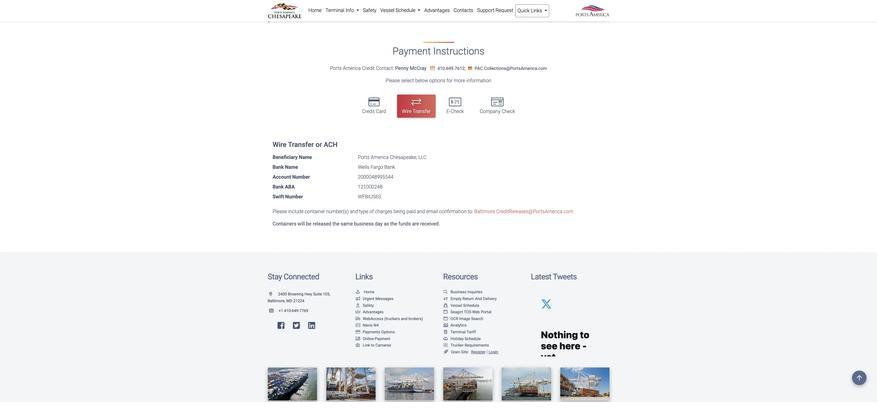 Task type: locate. For each thing, give the bounding box(es) containing it.
1 vertical spatial phone office image
[[269, 309, 279, 313]]

urgent
[[363, 296, 375, 301]]

terminal down analytics
[[451, 330, 466, 334]]

0 vertical spatial seagirt
[[552, 0, 568, 3]]

vessel down effective
[[381, 7, 395, 13]]

bank name
[[273, 164, 298, 170]]

being
[[394, 208, 406, 214]]

and up 'accepted'
[[336, 5, 344, 11]]

please down contact:
[[386, 78, 400, 83]]

bank up account
[[273, 164, 284, 170]]

wire up beneficiary
[[273, 140, 287, 148]]

1 vertical spatial america
[[343, 65, 361, 71]]

or left ach
[[316, 140, 322, 148]]

ocr image search
[[451, 316, 484, 321]]

terminal tariff link
[[443, 330, 476, 334]]

vessel schedule down effective
[[381, 7, 417, 13]]

16th
[[427, 0, 437, 3]]

america for credit
[[343, 65, 361, 71]]

0 horizontal spatial name
[[285, 164, 298, 170]]

empty return and delivery
[[451, 296, 497, 301]]

select
[[402, 78, 414, 83]]

by down related
[[356, 12, 361, 18]]

site:
[[462, 350, 469, 354]]

1 horizontal spatial payment
[[393, 45, 431, 57]]

beneficiary
[[273, 154, 298, 160]]

links up anchor image
[[356, 272, 373, 281]]

1 vertical spatial advantages link
[[356, 310, 384, 314]]

bank for bank aba
[[273, 184, 284, 190]]

0 horizontal spatial payment
[[375, 336, 391, 341]]

credit left card
[[362, 108, 375, 114]]

0 horizontal spatial transfer
[[288, 140, 314, 148]]

+1 410-649-7769
[[279, 308, 309, 313]]

terminal left info
[[326, 7, 345, 13]]

0 vertical spatial america
[[375, 12, 393, 18]]

vessel schedule link down effective
[[379, 4, 423, 17]]

0 horizontal spatial vessel schedule link
[[379, 4, 423, 17]]

name up account number
[[285, 164, 298, 170]]

please up containers
[[273, 208, 287, 214]]

business
[[354, 221, 374, 227]]

suite
[[313, 292, 322, 296]]

schedule down tariff
[[465, 336, 481, 341]]

1 horizontal spatial home
[[364, 290, 375, 294]]

for down via
[[422, 12, 428, 18]]

camera image
[[356, 344, 361, 348]]

llc
[[419, 154, 427, 160]]

+1
[[279, 308, 283, 313]]

1 vertical spatial wire
[[273, 140, 287, 148]]

quick
[[518, 8, 530, 14]]

0 horizontal spatial vessel
[[381, 7, 395, 13]]

0 horizontal spatial or
[[316, 140, 322, 148]]

schedule for 'bells' image
[[465, 336, 481, 341]]

0 vertical spatial or
[[540, 5, 545, 11]]

effective
[[382, 0, 401, 3]]

2 vertical spatial ports
[[358, 154, 370, 160]]

2 check from the left
[[502, 108, 515, 114]]

1 vertical spatial safety
[[363, 303, 374, 308]]

1 vertical spatial vessel
[[451, 303, 463, 308]]

0 horizontal spatial be
[[306, 221, 312, 227]]

fees.
[[476, 12, 486, 18]]

name down wire transfer or ach
[[299, 154, 312, 160]]

0 horizontal spatial phone office image
[[269, 309, 279, 313]]

1 horizontal spatial transfer
[[413, 108, 431, 114]]

brokers)
[[409, 316, 423, 321]]

phone office image
[[430, 66, 435, 71], [269, 309, 279, 313]]

1 vertical spatial for
[[422, 12, 428, 18]]

stay connected
[[268, 272, 319, 281]]

wire inside tab list
[[402, 108, 412, 114]]

analytics
[[451, 323, 467, 328]]

bank for bank name
[[273, 164, 284, 170]]

safety link for urgent messages link
[[356, 303, 374, 308]]

1 vertical spatial number
[[285, 194, 303, 200]]

fees
[[373, 5, 383, 11]]

0 vertical spatial vessel
[[381, 7, 395, 13]]

0 horizontal spatial home
[[309, 7, 322, 13]]

will inside effective september 16th 2019, all payments for containers processed through seagirt marine terminal, including demurrage, exams, and other related fees must be submitted via credit card (preferred), echeck, ach/wire transfer, or company check by mail. guarantees will no longer be accepted by ports america chesapeake for the above mentioned fees.
[[299, 12, 306, 18]]

payment instructions
[[393, 45, 485, 57]]

1 vertical spatial vessel schedule link
[[443, 303, 480, 308]]

for up support
[[479, 0, 485, 3]]

0 vertical spatial by
[[581, 5, 586, 11]]

0 vertical spatial for
[[479, 0, 485, 3]]

analytics link
[[443, 323, 467, 328]]

be down exams,
[[328, 12, 334, 18]]

other
[[345, 5, 356, 11]]

2 horizontal spatial for
[[479, 0, 485, 3]]

home link up urgent
[[356, 290, 375, 294]]

aba
[[285, 184, 295, 190]]

wire for wire transfer
[[402, 108, 412, 114]]

2019,
[[438, 0, 450, 3]]

0 vertical spatial safety
[[363, 7, 377, 13]]

credit left contact:
[[362, 65, 375, 71]]

baltimore,
[[268, 299, 286, 303]]

portal
[[481, 310, 492, 314]]

the down via
[[429, 12, 436, 18]]

1 vertical spatial home
[[364, 290, 375, 294]]

and inside effective september 16th 2019, all payments for containers processed through seagirt marine terminal, including demurrage, exams, and other related fees must be submitted via credit card (preferred), echeck, ach/wire transfer, or company check by mail. guarantees will no longer be accepted by ports america chesapeake for the above mentioned fees.
[[336, 5, 344, 11]]

seagirt inside effective september 16th 2019, all payments for containers processed through seagirt marine terminal, including demurrage, exams, and other related fees must be submitted via credit card (preferred), echeck, ach/wire transfer, or company check by mail. guarantees will no longer be accepted by ports america chesapeake for the above mentioned fees.
[[552, 0, 568, 3]]

terminal for terminal info
[[326, 7, 345, 13]]

0 vertical spatial home
[[309, 7, 322, 13]]

0 horizontal spatial by
[[356, 12, 361, 18]]

1 vertical spatial ports
[[330, 65, 342, 71]]

navis n4 link
[[356, 323, 379, 328]]

and left brokers)
[[401, 316, 408, 321]]

links down through
[[531, 8, 543, 14]]

2 credit from the top
[[362, 108, 375, 114]]

tab list
[[268, 92, 610, 121]]

delivery
[[483, 296, 497, 301]]

0 vertical spatial vessel schedule
[[381, 7, 417, 13]]

seagirt tos web portal
[[451, 310, 492, 314]]

0 horizontal spatial advantages
[[363, 310, 384, 314]]

advantages down "16th"
[[425, 7, 450, 13]]

bank up swift at the left
[[273, 184, 284, 190]]

number down aba
[[285, 194, 303, 200]]

advantages link down "16th"
[[423, 4, 452, 17]]

0 horizontal spatial seagirt
[[451, 310, 463, 314]]

0 vertical spatial payment
[[393, 45, 431, 57]]

safety link for terminal info link
[[361, 4, 379, 17]]

0 vertical spatial advantages
[[425, 7, 450, 13]]

ports for ports america credit contact: penny mccray
[[330, 65, 342, 71]]

will left no
[[299, 12, 306, 18]]

or down through
[[540, 5, 545, 11]]

phone office image inside 410.649.7612; link
[[430, 66, 435, 71]]

baltimore.creditreleases@portsamerica.com link
[[475, 208, 574, 214]]

tariff
[[467, 330, 476, 334]]

1 credit from the top
[[362, 65, 375, 71]]

2 vertical spatial for
[[447, 78, 453, 83]]

0 vertical spatial terminal
[[326, 7, 345, 13]]

0 vertical spatial links
[[531, 8, 543, 14]]

phone office image down baltimore,
[[269, 309, 279, 313]]

phone office image inside +1 410-649-7769 link
[[269, 309, 279, 313]]

1 vertical spatial seagirt
[[451, 310, 463, 314]]

credit inside tab list
[[362, 108, 375, 114]]

please for please select below options for more information
[[386, 78, 400, 83]]

wheat image
[[443, 350, 449, 354]]

payment
[[393, 45, 431, 57], [375, 336, 391, 341]]

exams,
[[319, 5, 334, 11]]

1 vertical spatial or
[[316, 140, 322, 148]]

0 vertical spatial be
[[396, 5, 401, 11]]

e-check
[[447, 108, 464, 114]]

1 horizontal spatial seagirt
[[552, 0, 568, 3]]

1 vertical spatial be
[[328, 12, 334, 18]]

ocr image search link
[[443, 316, 484, 321]]

1 vertical spatial terminal
[[451, 330, 466, 334]]

0 horizontal spatial wire
[[273, 140, 287, 148]]

0 vertical spatial please
[[386, 78, 400, 83]]

safety link right other
[[361, 4, 379, 17]]

safety down urgent
[[363, 303, 374, 308]]

0 horizontal spatial terminal
[[326, 7, 345, 13]]

home up urgent
[[364, 290, 375, 294]]

swift number
[[273, 194, 303, 200]]

business
[[451, 290, 467, 294]]

safety link down urgent
[[356, 303, 374, 308]]

1 horizontal spatial wire
[[402, 108, 412, 114]]

transfer left e-
[[413, 108, 431, 114]]

broening
[[288, 292, 304, 296]]

safety
[[363, 7, 377, 13], [363, 303, 374, 308]]

received.
[[421, 221, 440, 227]]

0 vertical spatial credit
[[362, 65, 375, 71]]

home
[[309, 7, 322, 13], [364, 290, 375, 294]]

the left same at the bottom of the page
[[333, 221, 340, 227]]

ports america chesapeake, llc
[[358, 154, 427, 160]]

empty return and delivery link
[[443, 296, 497, 301]]

hand receiving image
[[356, 310, 361, 314]]

1 horizontal spatial or
[[540, 5, 545, 11]]

0 vertical spatial transfer
[[413, 108, 431, 114]]

by left mail. on the right of page
[[581, 5, 586, 11]]

0 vertical spatial number
[[292, 174, 310, 180]]

will down include
[[298, 221, 305, 227]]

trucker requirements
[[451, 343, 489, 348]]

phone office image up options at the top of the page
[[430, 66, 435, 71]]

request
[[496, 7, 514, 13]]

ship image
[[443, 304, 448, 308]]

holiday
[[451, 336, 464, 341]]

1 vertical spatial transfer
[[288, 140, 314, 148]]

transfer up beneficiary name
[[288, 140, 314, 148]]

1 vertical spatial home link
[[356, 290, 375, 294]]

0 vertical spatial safety link
[[361, 4, 379, 17]]

1 vertical spatial name
[[285, 164, 298, 170]]

vessel schedule link down empty
[[443, 303, 480, 308]]

or inside effective september 16th 2019, all payments for containers processed through seagirt marine terminal, including demurrage, exams, and other related fees must be submitted via credit card (preferred), echeck, ach/wire transfer, or company check by mail. guarantees will no longer be accepted by ports america chesapeake for the above mentioned fees.
[[540, 5, 545, 11]]

ach
[[324, 140, 338, 148]]

terminal tariff
[[451, 330, 476, 334]]

2 safety from the top
[[363, 303, 374, 308]]

1 vertical spatial payment
[[375, 336, 391, 341]]

1 vertical spatial advantages
[[363, 310, 384, 314]]

please include container number(s) and type of charges being paid and email confirmation to: baltimore.creditreleases@portsamerica.com
[[273, 208, 574, 214]]

contacts link
[[452, 4, 476, 17]]

number(s)
[[326, 208, 349, 214]]

terminal,
[[585, 0, 605, 3]]

2 vertical spatial america
[[371, 154, 389, 160]]

the right as
[[391, 221, 398, 227]]

1 horizontal spatial home link
[[356, 290, 375, 294]]

vessel schedule up seagirt tos web portal link
[[451, 303, 480, 308]]

schedule up seagirt tos web portal
[[463, 303, 480, 308]]

0 vertical spatial will
[[299, 12, 306, 18]]

1 vertical spatial schedule
[[463, 303, 480, 308]]

transfer for wire transfer
[[413, 108, 431, 114]]

type
[[359, 208, 369, 214]]

0 horizontal spatial please
[[273, 208, 287, 214]]

0 horizontal spatial for
[[422, 12, 428, 18]]

advantages up webaccess
[[363, 310, 384, 314]]

wire right card
[[402, 108, 412, 114]]

check for company check
[[502, 108, 515, 114]]

hwy
[[305, 292, 312, 296]]

1 horizontal spatial phone office image
[[430, 66, 435, 71]]

home left terminal info
[[309, 7, 322, 13]]

credit card front image
[[356, 337, 361, 341]]

seagirt up ocr
[[451, 310, 463, 314]]

1 horizontal spatial vessel
[[451, 303, 463, 308]]

0 horizontal spatial vessel schedule
[[381, 7, 417, 13]]

0 vertical spatial phone office image
[[430, 66, 435, 71]]

1 horizontal spatial terminal
[[451, 330, 466, 334]]

0 vertical spatial ports
[[362, 12, 374, 18]]

bullhorn image
[[356, 297, 361, 301]]

payment up cameras
[[375, 336, 391, 341]]

check for e-check
[[451, 108, 464, 114]]

vessel down empty
[[451, 303, 463, 308]]

0 horizontal spatial home link
[[307, 4, 324, 17]]

0 vertical spatial wire
[[402, 108, 412, 114]]

company check
[[480, 108, 515, 114]]

1 safety from the top
[[363, 7, 377, 13]]

safety right other
[[363, 7, 377, 13]]

0 vertical spatial schedule
[[396, 7, 416, 13]]

credit card image
[[356, 330, 361, 334]]

seagirt up "company"
[[552, 0, 568, 3]]

longer
[[314, 12, 327, 18]]

1 horizontal spatial check
[[502, 108, 515, 114]]

terminal info link
[[324, 4, 361, 17]]

home link left terminal info
[[307, 4, 324, 17]]

card
[[446, 5, 456, 11]]

1 vertical spatial please
[[273, 208, 287, 214]]

of
[[370, 208, 374, 214]]

inquiries
[[468, 290, 483, 294]]

0 vertical spatial home link
[[307, 4, 324, 17]]

schedule down september
[[396, 7, 416, 13]]

0 vertical spatial advantages link
[[423, 4, 452, 17]]

2 vertical spatial be
[[306, 221, 312, 227]]

payment up mccray
[[393, 45, 431, 57]]

1 horizontal spatial vessel schedule
[[451, 303, 480, 308]]

contacts
[[454, 7, 474, 13]]

0 vertical spatial name
[[299, 154, 312, 160]]

go to top image
[[853, 371, 867, 385]]

phone office image for 410.649.7612; link
[[430, 66, 435, 71]]

tos
[[464, 310, 472, 314]]

web
[[473, 310, 480, 314]]

transfer,
[[522, 5, 539, 11]]

2 vertical spatial schedule
[[465, 336, 481, 341]]

1 check from the left
[[451, 108, 464, 114]]

browser image
[[443, 317, 448, 321]]

2400
[[278, 292, 287, 296]]

quick links
[[518, 8, 544, 14]]

payments
[[457, 0, 478, 3]]

number up aba
[[292, 174, 310, 180]]

released
[[313, 221, 332, 227]]

payments options
[[363, 330, 395, 334]]

by
[[581, 5, 586, 11], [356, 12, 361, 18]]

1 vertical spatial credit
[[362, 108, 375, 114]]

map marker alt image
[[269, 292, 277, 296]]

for left 'more'
[[447, 78, 453, 83]]

file invoice image
[[443, 330, 448, 334]]

advantages link up webaccess
[[356, 310, 384, 314]]

be left released at the left bottom of page
[[306, 221, 312, 227]]

1 horizontal spatial be
[[328, 12, 334, 18]]

(truckers
[[385, 316, 400, 321]]

be right must
[[396, 5, 401, 11]]



Task type: vqa. For each thing, say whether or not it's contained in the screenshot.
by to the left
yes



Task type: describe. For each thing, give the bounding box(es) containing it.
wells
[[358, 164, 370, 170]]

list alt image
[[443, 344, 448, 348]]

truck container image
[[356, 317, 361, 321]]

facebook square image
[[278, 322, 285, 330]]

credit card
[[362, 108, 386, 114]]

please select below options for more information
[[386, 78, 492, 83]]

and left type
[[350, 208, 358, 214]]

21224
[[294, 299, 305, 303]]

home link for terminal info link
[[307, 4, 324, 17]]

register link
[[470, 350, 486, 354]]

and right the paid
[[417, 208, 425, 214]]

search
[[472, 316, 484, 321]]

user hard hat image
[[356, 304, 361, 308]]

2000048995544
[[358, 174, 394, 180]]

home link for urgent messages link
[[356, 290, 375, 294]]

container
[[305, 208, 325, 214]]

ports inside effective september 16th 2019, all payments for containers processed through seagirt marine terminal, including demurrage, exams, and other related fees must be submitted via credit card (preferred), echeck, ach/wire transfer, or company check by mail. guarantees will no longer be accepted by ports america chesapeake for the above mentioned fees.
[[362, 12, 374, 18]]

latest
[[531, 272, 552, 281]]

include
[[288, 208, 304, 214]]

baltimore.creditreleases@portsamerica.com
[[475, 208, 574, 214]]

pac.collections@portsamerica.com
[[475, 66, 547, 71]]

e-
[[447, 108, 451, 114]]

holiday schedule link
[[443, 336, 481, 341]]

410.649.7612; link
[[428, 66, 467, 71]]

link
[[363, 343, 370, 348]]

confirmation
[[439, 208, 467, 214]]

above
[[437, 12, 450, 18]]

latest tweets
[[531, 272, 577, 281]]

credit
[[433, 5, 445, 11]]

search image
[[443, 290, 448, 294]]

0 horizontal spatial advantages link
[[356, 310, 384, 314]]

(preferred),
[[457, 5, 481, 11]]

america for chesapeake,
[[371, 154, 389, 160]]

linkedin image
[[308, 322, 315, 330]]

analytics image
[[443, 324, 448, 328]]

mail.
[[588, 5, 598, 11]]

connected
[[284, 272, 319, 281]]

0 vertical spatial vessel schedule link
[[379, 4, 423, 17]]

md
[[287, 299, 293, 303]]

wire for wire transfer or ach
[[273, 140, 287, 148]]

online
[[363, 336, 374, 341]]

beneficiary name
[[273, 154, 312, 160]]

twitter square image
[[293, 322, 300, 330]]

containers will be released the same business day as the funds are received.
[[273, 221, 440, 227]]

bank down ports america chesapeake, llc
[[385, 164, 395, 170]]

company check link
[[475, 95, 520, 118]]

0 horizontal spatial links
[[356, 272, 373, 281]]

terminal info
[[326, 7, 355, 13]]

business inquiries link
[[443, 290, 483, 294]]

trucker
[[451, 343, 464, 348]]

swift
[[273, 194, 284, 200]]

navis
[[363, 323, 373, 328]]

contact:
[[376, 65, 394, 71]]

1 horizontal spatial advantages link
[[423, 4, 452, 17]]

1 horizontal spatial for
[[447, 78, 453, 83]]

1 horizontal spatial the
[[391, 221, 398, 227]]

effective september 16th 2019, all payments for containers processed through seagirt marine terminal, including demurrage, exams, and other related fees must be submitted via credit card (preferred), echeck, ach/wire transfer, or company check by mail. guarantees will no longer be accepted by ports america chesapeake for the above mentioned fees.
[[273, 0, 605, 18]]

terminal for terminal tariff
[[451, 330, 466, 334]]

0 horizontal spatial the
[[333, 221, 340, 227]]

name for bank name
[[285, 164, 298, 170]]

phone office image for +1 410-649-7769 link at the left of the page
[[269, 309, 279, 313]]

fargo
[[371, 164, 383, 170]]

browser image
[[443, 310, 448, 314]]

penny
[[395, 65, 409, 71]]

via
[[426, 5, 432, 11]]

link to cameras
[[363, 343, 391, 348]]

exchange image
[[443, 297, 448, 301]]

america inside effective september 16th 2019, all payments for containers processed through seagirt marine terminal, including demurrage, exams, and other related fees must be submitted via credit card (preferred), echeck, ach/wire transfer, or company check by mail. guarantees will no longer be accepted by ports america chesapeake for the above mentioned fees.
[[375, 12, 393, 18]]

webaccess
[[363, 316, 384, 321]]

information
[[467, 78, 492, 83]]

number for swift number
[[285, 194, 303, 200]]

containers
[[487, 0, 509, 3]]

below
[[416, 78, 428, 83]]

please for please include container number(s) and type of charges being paid and email confirmation to: baltimore.creditreleases@portsamerica.com
[[273, 208, 287, 214]]

7769
[[300, 308, 309, 313]]

1 horizontal spatial advantages
[[425, 7, 450, 13]]

and
[[475, 296, 482, 301]]

options
[[382, 330, 395, 334]]

are
[[412, 221, 419, 227]]

2 horizontal spatial be
[[396, 5, 401, 11]]

link to cameras link
[[356, 343, 391, 348]]

+1 410-649-7769 link
[[268, 308, 309, 313]]

resources
[[443, 272, 478, 281]]

marine
[[569, 0, 584, 3]]

anchor image
[[356, 290, 361, 294]]

1 horizontal spatial vessel schedule link
[[443, 303, 480, 308]]

the inside effective september 16th 2019, all payments for containers processed through seagirt marine terminal, including demurrage, exams, and other related fees must be submitted via credit card (preferred), echeck, ach/wire transfer, or company check by mail. guarantees will no longer be accepted by ports america chesapeake for the above mentioned fees.
[[429, 12, 436, 18]]

|
[[487, 349, 488, 355]]

cameras
[[376, 343, 391, 348]]

navis n4
[[363, 323, 379, 328]]

1 vertical spatial vessel schedule
[[451, 303, 480, 308]]

stay
[[268, 272, 282, 281]]

credit card link
[[357, 95, 391, 118]]

container storage image
[[356, 324, 361, 328]]

number for account number
[[292, 174, 310, 180]]

urgent messages
[[363, 296, 394, 301]]

image
[[460, 316, 471, 321]]

ports for ports america chesapeake, llc
[[358, 154, 370, 160]]

chesapeake,
[[390, 154, 417, 160]]

bells image
[[443, 337, 448, 341]]

all
[[451, 0, 456, 3]]

must
[[384, 5, 395, 11]]

webaccess (truckers and brokers)
[[363, 316, 423, 321]]

login
[[489, 350, 499, 354]]

trucker requirements link
[[443, 343, 489, 348]]

echeck,
[[482, 5, 499, 11]]

september
[[402, 0, 426, 3]]

wire transfer
[[402, 108, 431, 114]]

demurrage,
[[293, 5, 318, 11]]

support request
[[477, 7, 514, 13]]

to
[[371, 343, 375, 348]]

1 vertical spatial by
[[356, 12, 361, 18]]

info
[[346, 7, 354, 13]]

webaccess (truckers and brokers) link
[[356, 316, 423, 321]]

as
[[384, 221, 389, 227]]

1 vertical spatial will
[[298, 221, 305, 227]]

name for beneficiary name
[[299, 154, 312, 160]]

1 horizontal spatial by
[[581, 5, 586, 11]]

schedule for ship 'image'
[[463, 303, 480, 308]]

register
[[471, 350, 486, 354]]

holiday schedule
[[451, 336, 481, 341]]

including
[[273, 5, 292, 11]]

company
[[480, 108, 501, 114]]

paid
[[407, 208, 416, 214]]

processed
[[511, 0, 533, 3]]

1 horizontal spatial links
[[531, 8, 543, 14]]

mccray
[[410, 65, 427, 71]]

grain
[[451, 350, 461, 354]]

105,
[[323, 292, 331, 296]]

tab list containing credit card
[[268, 92, 610, 121]]

envelope image
[[468, 66, 473, 71]]

transfer for wire transfer or ach
[[288, 140, 314, 148]]



